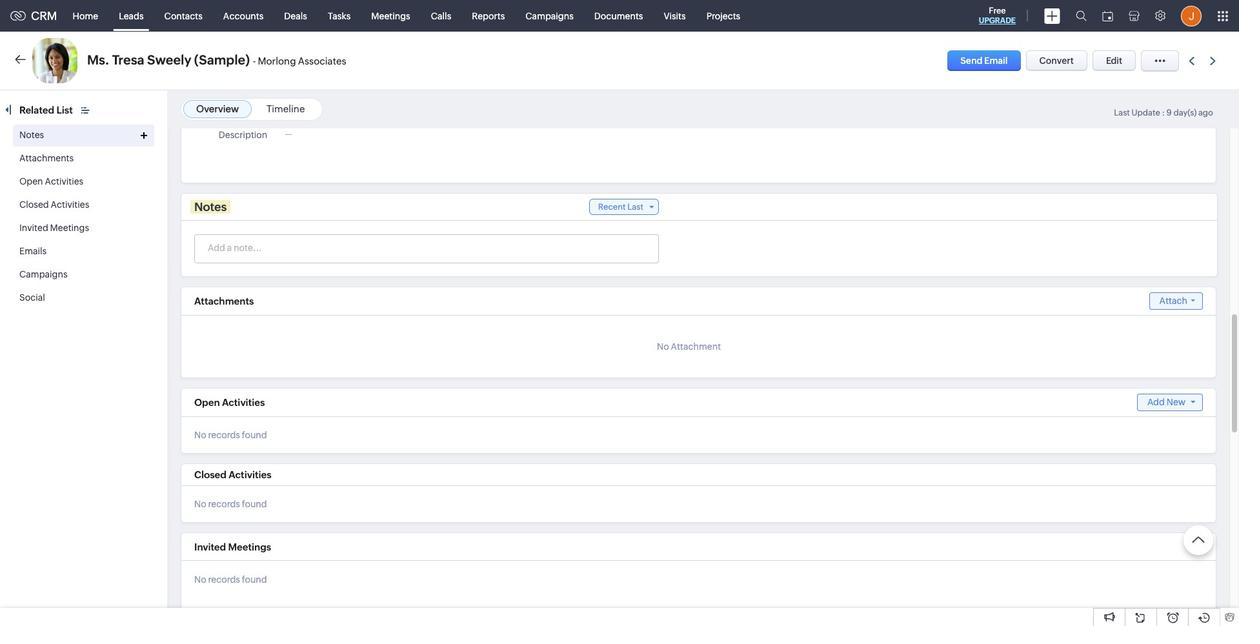 Task type: vqa. For each thing, say whether or not it's contained in the screenshot.
new
yes



Task type: describe. For each thing, give the bounding box(es) containing it.
:
[[1163, 108, 1166, 118]]

accounts
[[223, 11, 264, 21]]

morlong
[[258, 56, 296, 67]]

tresa
[[112, 52, 144, 67]]

recent last
[[598, 202, 644, 212]]

create menu image
[[1045, 8, 1061, 24]]

1 vertical spatial notes
[[194, 200, 227, 214]]

free
[[989, 6, 1006, 15]]

related
[[19, 105, 54, 116]]

2 horizontal spatial meetings
[[372, 11, 411, 21]]

associates
[[298, 56, 346, 67]]

no attachment
[[657, 342, 721, 352]]

crm link
[[10, 9, 57, 23]]

projects
[[707, 11, 741, 21]]

1 horizontal spatial campaigns link
[[515, 0, 584, 31]]

9
[[1167, 108, 1173, 118]]

Add a note... field
[[195, 242, 658, 254]]

social
[[19, 293, 45, 303]]

overview
[[196, 103, 239, 114]]

-
[[253, 56, 256, 67]]

tasks link
[[318, 0, 361, 31]]

timeline link
[[267, 103, 305, 114]]

overview link
[[196, 103, 239, 114]]

send email button
[[948, 50, 1021, 71]]

documents
[[595, 11, 643, 21]]

description
[[219, 130, 268, 140]]

1 vertical spatial invited meetings
[[194, 542, 271, 553]]

leads link
[[109, 0, 154, 31]]

edit button
[[1093, 50, 1136, 71]]

0 vertical spatial last
[[1115, 108, 1131, 118]]

calendar image
[[1103, 11, 1114, 21]]

search element
[[1069, 0, 1095, 32]]

add new
[[1148, 397, 1186, 407]]

records for closed
[[208, 499, 240, 509]]

add
[[1148, 397, 1165, 407]]

records for invited
[[208, 575, 240, 585]]

1 found from the top
[[242, 430, 267, 440]]

profile element
[[1174, 0, 1210, 31]]

0 vertical spatial open activities
[[19, 176, 83, 187]]

ago
[[1199, 108, 1214, 118]]

meetings link
[[361, 0, 421, 31]]

day(s)
[[1174, 108, 1197, 118]]

contacts link
[[154, 0, 213, 31]]

0 horizontal spatial closed
[[19, 200, 49, 210]]

last update : 9 day(s) ago
[[1115, 108, 1214, 118]]

documents link
[[584, 0, 654, 31]]

send email
[[961, 56, 1008, 66]]

0 horizontal spatial notes
[[19, 130, 44, 140]]

accounts link
[[213, 0, 274, 31]]

calls link
[[421, 0, 462, 31]]

0 horizontal spatial meetings
[[50, 223, 89, 233]]

0 vertical spatial closed activities
[[19, 200, 89, 210]]

recent
[[598, 202, 626, 212]]

1 horizontal spatial meetings
[[228, 542, 271, 553]]

contacts
[[164, 11, 203, 21]]



Task type: locate. For each thing, give the bounding box(es) containing it.
edit
[[1107, 56, 1123, 66]]

0 horizontal spatial last
[[628, 202, 644, 212]]

attachments link
[[19, 153, 74, 163]]

1 horizontal spatial closed
[[194, 469, 227, 480]]

0 horizontal spatial campaigns link
[[19, 269, 68, 280]]

deals link
[[274, 0, 318, 31]]

3 found from the top
[[242, 575, 267, 585]]

records
[[208, 430, 240, 440], [208, 499, 240, 509], [208, 575, 240, 585]]

1 vertical spatial invited
[[194, 542, 226, 553]]

campaigns
[[526, 11, 574, 21], [19, 269, 68, 280]]

no records found for meetings
[[194, 575, 267, 585]]

reports
[[472, 11, 505, 21]]

0 vertical spatial closed
[[19, 200, 49, 210]]

attachment
[[671, 342, 721, 352]]

last left update at the right top of page
[[1115, 108, 1131, 118]]

sweely
[[147, 52, 191, 67]]

campaigns link
[[515, 0, 584, 31], [19, 269, 68, 280]]

closed
[[19, 200, 49, 210], [194, 469, 227, 480]]

1 vertical spatial campaigns
[[19, 269, 68, 280]]

1 horizontal spatial attachments
[[194, 296, 254, 307]]

1 vertical spatial records
[[208, 499, 240, 509]]

attach
[[1160, 296, 1188, 306]]

send
[[961, 56, 983, 66]]

no records found for activities
[[194, 499, 267, 509]]

1 horizontal spatial campaigns
[[526, 11, 574, 21]]

0 vertical spatial campaigns
[[526, 11, 574, 21]]

list
[[56, 105, 73, 116]]

attach link
[[1150, 293, 1204, 310]]

create menu element
[[1037, 0, 1069, 31]]

ms. tresa sweely (sample) - morlong associates
[[87, 52, 346, 67]]

0 horizontal spatial invited
[[19, 223, 48, 233]]

projects link
[[697, 0, 751, 31]]

0 vertical spatial invited
[[19, 223, 48, 233]]

campaigns right "reports"
[[526, 11, 574, 21]]

1 horizontal spatial invited
[[194, 542, 226, 553]]

1 horizontal spatial notes
[[194, 200, 227, 214]]

1 vertical spatial open
[[194, 397, 220, 408]]

calls
[[431, 11, 452, 21]]

(sample)
[[194, 52, 250, 67]]

3 records from the top
[[208, 575, 240, 585]]

invited meetings
[[19, 223, 89, 233], [194, 542, 271, 553]]

meetings
[[372, 11, 411, 21], [50, 223, 89, 233], [228, 542, 271, 553]]

upgrade
[[979, 16, 1016, 25]]

1 vertical spatial attachments
[[194, 296, 254, 307]]

0 vertical spatial invited meetings
[[19, 223, 89, 233]]

0 vertical spatial attachments
[[19, 153, 74, 163]]

2 found from the top
[[242, 499, 267, 509]]

found for invited meetings
[[242, 575, 267, 585]]

2 vertical spatial meetings
[[228, 542, 271, 553]]

home
[[73, 11, 98, 21]]

reports link
[[462, 0, 515, 31]]

next record image
[[1211, 57, 1219, 65]]

1 records from the top
[[208, 430, 240, 440]]

0 vertical spatial campaigns link
[[515, 0, 584, 31]]

convert button
[[1026, 50, 1088, 71]]

new
[[1167, 397, 1186, 407]]

attachments
[[19, 153, 74, 163], [194, 296, 254, 307]]

no records found
[[194, 430, 267, 440], [194, 499, 267, 509], [194, 575, 267, 585]]

last
[[1115, 108, 1131, 118], [628, 202, 644, 212]]

0 horizontal spatial attachments
[[19, 153, 74, 163]]

closed activities
[[19, 200, 89, 210], [194, 469, 272, 480]]

search image
[[1076, 10, 1087, 21]]

1 horizontal spatial open
[[194, 397, 220, 408]]

found for closed activities
[[242, 499, 267, 509]]

1 vertical spatial meetings
[[50, 223, 89, 233]]

1 no records found from the top
[[194, 430, 267, 440]]

deals
[[284, 11, 307, 21]]

emails
[[19, 246, 47, 256]]

email
[[985, 56, 1008, 66]]

leads
[[119, 11, 144, 21]]

tasks
[[328, 11, 351, 21]]

visits link
[[654, 0, 697, 31]]

campaigns link right "reports"
[[515, 0, 584, 31]]

open activities
[[19, 176, 83, 187], [194, 397, 265, 408]]

visits
[[664, 11, 686, 21]]

1 horizontal spatial open activities
[[194, 397, 265, 408]]

2 vertical spatial records
[[208, 575, 240, 585]]

campaigns down emails
[[19, 269, 68, 280]]

1 horizontal spatial closed activities
[[194, 469, 272, 480]]

1 horizontal spatial invited meetings
[[194, 542, 271, 553]]

2 no records found from the top
[[194, 499, 267, 509]]

invited
[[19, 223, 48, 233], [194, 542, 226, 553]]

0 vertical spatial open
[[19, 176, 43, 187]]

1 vertical spatial no records found
[[194, 499, 267, 509]]

social link
[[19, 293, 45, 303]]

emails link
[[19, 246, 47, 256]]

update
[[1132, 108, 1161, 118]]

1 vertical spatial found
[[242, 499, 267, 509]]

2 vertical spatial no records found
[[194, 575, 267, 585]]

0 horizontal spatial campaigns
[[19, 269, 68, 280]]

closed activities link
[[19, 200, 89, 210]]

0 vertical spatial no records found
[[194, 430, 267, 440]]

ms.
[[87, 52, 109, 67]]

2 vertical spatial found
[[242, 575, 267, 585]]

1 vertical spatial last
[[628, 202, 644, 212]]

0 horizontal spatial closed activities
[[19, 200, 89, 210]]

invited meetings link
[[19, 223, 89, 233]]

home link
[[62, 0, 109, 31]]

timeline
[[267, 103, 305, 114]]

0 horizontal spatial open
[[19, 176, 43, 187]]

1 vertical spatial closed activities
[[194, 469, 272, 480]]

notes link
[[19, 130, 44, 140]]

last right recent
[[628, 202, 644, 212]]

no
[[657, 342, 669, 352], [194, 430, 206, 440], [194, 499, 206, 509], [194, 575, 206, 585]]

activities
[[45, 176, 83, 187], [51, 200, 89, 210], [222, 397, 265, 408], [229, 469, 272, 480]]

0 vertical spatial records
[[208, 430, 240, 440]]

0 vertical spatial meetings
[[372, 11, 411, 21]]

notes
[[19, 130, 44, 140], [194, 200, 227, 214]]

free upgrade
[[979, 6, 1016, 25]]

0 vertical spatial found
[[242, 430, 267, 440]]

1 vertical spatial campaigns link
[[19, 269, 68, 280]]

1 vertical spatial closed
[[194, 469, 227, 480]]

previous record image
[[1189, 57, 1195, 65]]

1 horizontal spatial last
[[1115, 108, 1131, 118]]

0 vertical spatial notes
[[19, 130, 44, 140]]

open activities link
[[19, 176, 83, 187]]

related list
[[19, 105, 75, 116]]

profile image
[[1182, 5, 1202, 26]]

2 records from the top
[[208, 499, 240, 509]]

open
[[19, 176, 43, 187], [194, 397, 220, 408]]

campaigns link down emails
[[19, 269, 68, 280]]

1 vertical spatial open activities
[[194, 397, 265, 408]]

0 horizontal spatial open activities
[[19, 176, 83, 187]]

crm
[[31, 9, 57, 23]]

found
[[242, 430, 267, 440], [242, 499, 267, 509], [242, 575, 267, 585]]

3 no records found from the top
[[194, 575, 267, 585]]

convert
[[1040, 56, 1074, 66]]

0 horizontal spatial invited meetings
[[19, 223, 89, 233]]



